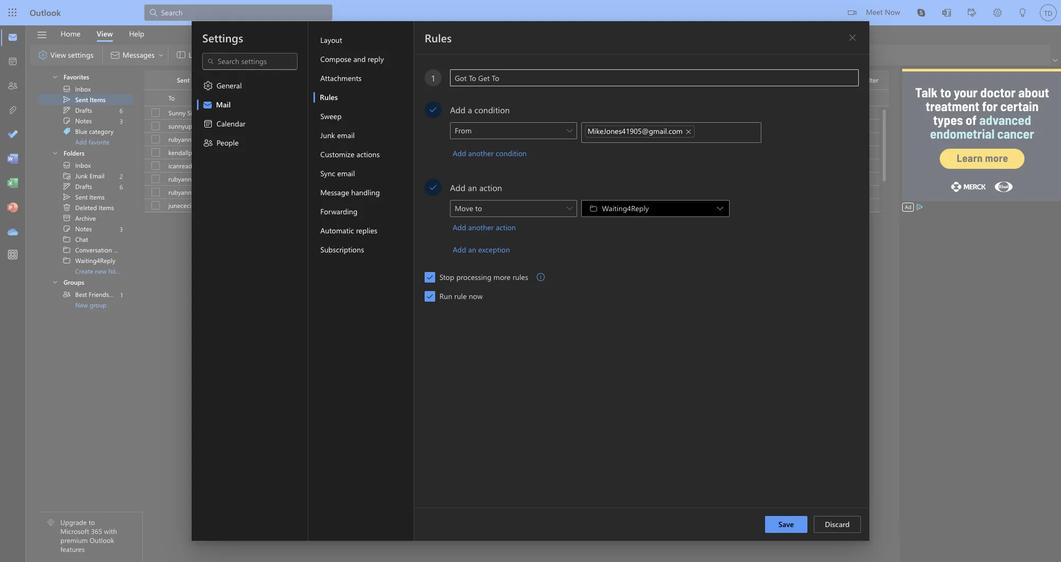 Task type: locate. For each thing, give the bounding box(es) containing it.
 button left groups
[[42, 276, 63, 288]]

0 vertical spatial junk
[[321, 130, 335, 140]]

drafts down  inbox  sent items
[[75, 106, 92, 114]]

personal
[[364, 188, 389, 197]]

2  from the top
[[63, 161, 71, 170]]

 button inside groups tree item
[[42, 276, 63, 288]]

 button inside favorites tree item
[[42, 70, 63, 82]]

1 horizontal spatial let's
[[630, 148, 643, 157]]

1 vertical spatial condition
[[496, 148, 527, 158]]

premium features image
[[47, 520, 55, 527]]

1 select a message checkbox from the top
[[145, 132, 168, 147]]

home
[[61, 28, 81, 38]]

items inside  inbox  sent items
[[90, 95, 106, 104]]

automatic replies button
[[314, 221, 414, 241]]

2  from the top
[[63, 182, 71, 191]]

an
[[468, 182, 477, 193], [468, 245, 476, 255]]

 up 
[[63, 117, 71, 125]]

1 fw: from the top
[[354, 122, 363, 130]]

pm for you have to see this email...
[[757, 122, 766, 130]]

1 horizontal spatial a
[[468, 104, 472, 115]]

1 vertical spatial 3
[[120, 225, 123, 233]]

condition inside button
[[496, 148, 527, 158]]

2  button from the top
[[42, 147, 63, 159]]

0 horizontal spatial halloween
[[354, 201, 383, 210]]

sweep
[[321, 111, 342, 121]]

rubyanndersson@gmail.com for 
[[168, 175, 249, 183]]

6 for deleted items
[[120, 183, 123, 191]]

0 horizontal spatial with
[[104, 527, 117, 536]]

11 tree item from the top
[[38, 213, 133, 224]]

 inside  groups  best friends chat 1
[[63, 290, 71, 299]]

notes for 13th tree item from the bottom of the page
[[75, 117, 92, 125]]

1 vertical spatial about
[[413, 135, 430, 144]]

2 drafts from the top
[[75, 182, 92, 191]]

2 rubyanndersson@gmail.com from the top
[[168, 175, 249, 183]]

condition for add a condition
[[475, 104, 510, 115]]

items inside "sent items "
[[192, 76, 207, 84]]

 inside settings tab list
[[203, 138, 213, 148]]

the
[[508, 148, 517, 157], [708, 148, 717, 157], [748, 148, 757, 157], [382, 162, 391, 170], [421, 424, 432, 434]]

inbox inside tree item
[[75, 161, 91, 170]]

conversation
[[75, 246, 112, 254]]

 up 
[[63, 106, 71, 114]]

scan
[[404, 424, 419, 434]]

people image
[[7, 81, 18, 92]]

 inside  waiting4reply
[[590, 204, 598, 213]]

Select a message checkbox
[[145, 132, 168, 147], [145, 145, 168, 160], [145, 198, 168, 213]]

1 vertical spatial waiting4reply
[[75, 256, 115, 265]]

6 for blue category
[[120, 106, 123, 115]]

halloween coming up
[[354, 201, 417, 210]]

add another action button
[[450, 217, 521, 238]]

pm right the 1:08
[[757, 122, 766, 130]]

email for junk email
[[337, 130, 355, 140]]

0 horizontal spatial preview
[[415, 188, 436, 197]]

 left conversation
[[63, 246, 71, 254]]

sincerely,
[[821, 201, 847, 210]]

select a message checkbox for kendallparks02@gmail.com
[[145, 145, 168, 160]]

13 tree item from the top
[[38, 234, 133, 245]]

microsoft up features
[[60, 527, 89, 536]]

0 horizontal spatial 1
[[120, 291, 123, 299]]

let's left leapfrog
[[630, 148, 643, 157]]

your left phone
[[480, 424, 494, 434]]

 button for folders
[[42, 147, 63, 159]]

2  notes from the top
[[63, 225, 92, 233]]

tab list
[[52, 25, 153, 42]]

tree item down favorites tree item
[[38, 94, 133, 105]]

0 vertical spatial inbox
[[75, 85, 91, 93]]

tree item up conversation
[[38, 234, 133, 245]]

be
[[561, 201, 568, 210]]

 down  at the top left
[[63, 182, 71, 191]]

test right the sincerely,
[[848, 201, 859, 210]]

outlook up "" button
[[30, 7, 61, 18]]

1 right friends
[[120, 291, 123, 299]]

dialog
[[0, 0, 1062, 563]]

drafts for notes
[[75, 106, 92, 114]]

9 tree item from the top
[[38, 192, 133, 202]]

1 vertical spatial fw:
[[354, 162, 363, 170]]

another up account
[[468, 148, 494, 158]]

a inside list box
[[405, 148, 409, 157]]

1  from the top
[[63, 95, 71, 104]]

2 select a message checkbox from the top
[[145, 145, 168, 160]]

0 vertical spatial notes
[[75, 117, 92, 125]]

sorry
[[397, 135, 411, 144]]

1 vertical spatial 
[[203, 81, 213, 91]]

1 inbox from the top
[[75, 85, 91, 93]]

junk
[[321, 130, 335, 140], [75, 172, 88, 180]]

0 vertical spatial rubyanndersson@gmail.com
[[168, 135, 249, 144]]

and left reply
[[354, 54, 366, 64]]

1 tree from the top
[[38, 67, 133, 147]]

1 horizontal spatial preview
[[498, 162, 520, 170]]

inbox inside  inbox  sent items
[[75, 85, 91, 93]]

select a message image
[[152, 109, 160, 117], [152, 122, 160, 130], [152, 135, 160, 144], [152, 162, 160, 170], [152, 175, 160, 183]]

0 vertical spatial is
[[522, 162, 526, 170]]


[[203, 119, 213, 129]]

tree item up " blue category"
[[38, 115, 133, 126]]

sweep button
[[314, 107, 414, 126]]

compose and reply
[[321, 54, 384, 64]]

1 horizontal spatial 1
[[431, 72, 436, 83]]

2 tree from the top
[[38, 160, 134, 277]]

condition down from field
[[496, 148, 527, 158]]

chat inside  chat  conversation history  waiting4reply
[[75, 235, 88, 244]]

0 vertical spatial microsoft
[[431, 162, 458, 170]]

1  from the top
[[63, 106, 71, 114]]

application
[[0, 0, 1062, 563]]

0 vertical spatial 
[[52, 74, 58, 80]]

 heading
[[168, 72, 226, 89]]

tree item up deleted
[[38, 192, 133, 202]]

2 6 from the top
[[120, 183, 123, 191]]

 junk email
[[63, 172, 105, 180]]

0 vertical spatial pm
[[757, 122, 766, 130]]

to right pad
[[741, 148, 747, 157]]

16 tree item from the top
[[38, 289, 133, 300]]

fw: no
[[354, 122, 373, 130]]

0 vertical spatial 1
[[431, 72, 436, 83]]

rules tab panel
[[414, 21, 870, 541]]

folder
[[108, 267, 125, 275]]

available. for fw: learn the perks of your microsoft account
[[528, 162, 553, 170]]

discard button
[[814, 517, 861, 533]]

1 halloween from the left
[[354, 201, 383, 210]]

1 vertical spatial chat
[[111, 290, 124, 299]]

select a message image for no
[[152, 175, 160, 183]]

7 tree item from the top
[[38, 171, 133, 181]]

add an exception button
[[450, 239, 515, 261]]

save
[[779, 520, 794, 530]]

rubyanndersson@gmail.com for 
[[168, 135, 249, 144]]

0 horizontal spatial 
[[63, 290, 71, 299]]

1 vertical spatial pm
[[757, 136, 766, 144]]

create
[[75, 267, 93, 275]]


[[52, 74, 58, 80], [52, 150, 58, 156], [52, 279, 58, 286]]

 for 
[[63, 182, 71, 191]]

1 vertical spatial a
[[405, 148, 409, 157]]

tree item down  inbox at the left top of page
[[38, 171, 133, 181]]

sent down favorites tree item
[[75, 95, 88, 104]]

0 horizontal spatial microsoft
[[60, 527, 89, 536]]

re:
[[354, 135, 362, 144]]

sunnyupside33@gmail.com
[[168, 122, 246, 130]]

with right code
[[464, 424, 478, 434]]

select a message image for rubyanndersson@gmail.com
[[152, 188, 160, 197]]

1 horizontal spatial 
[[203, 138, 213, 148]]

microsoft inside 'upgrade to microsoft 365 with premium outlook features'
[[60, 527, 89, 536]]

1 vertical spatial 
[[63, 182, 71, 191]]

set your advertising preferences image
[[916, 203, 925, 211]]

3 select a message image from the top
[[152, 201, 160, 210]]

Select a message checkbox
[[145, 105, 168, 120], [145, 119, 168, 134], [145, 158, 168, 173], [145, 172, 168, 186], [145, 185, 168, 200]]

1 horizontal spatial view
[[97, 28, 113, 38]]

add up stop
[[453, 245, 466, 255]]

select a message checkbox for no
[[145, 119, 168, 134]]

tree item containing 
[[38, 213, 133, 224]]

no preview is available. for my personal art
[[404, 188, 470, 197]]

settings tab list
[[192, 21, 308, 541]]

another for action
[[468, 223, 494, 233]]

2 vertical spatial  button
[[42, 276, 63, 288]]

2 notes from the top
[[75, 225, 92, 233]]

1 vertical spatial action
[[496, 223, 516, 233]]

1:05
[[745, 136, 756, 144]]

 drafts down  junk email
[[63, 182, 92, 191]]

items down favorites tree item
[[90, 95, 106, 104]]

party?
[[647, 201, 664, 210]]

1 drafts from the top
[[75, 106, 92, 114]]

1  from the top
[[63, 85, 71, 93]]

you left want
[[880, 148, 890, 157]]

0 vertical spatial me
[[400, 109, 409, 117]]

2 vertical spatial outlook
[[90, 536, 114, 545]]

 up  at the top left
[[63, 161, 71, 170]]

2 fw: from the top
[[354, 162, 363, 170]]

view inside  view settings
[[50, 50, 66, 60]]

15 tree item from the top
[[38, 255, 133, 266]]

1 vertical spatial it.
[[819, 148, 824, 157]]

2 pm from the top
[[757, 136, 766, 144]]

sent inside  sent items  deleted items  archive
[[75, 193, 88, 201]]

add for add an exception
[[453, 245, 466, 255]]

chat right friends
[[111, 290, 124, 299]]

favorite
[[89, 138, 110, 146]]

0 horizontal spatial your
[[417, 162, 429, 170]]

 left folders
[[52, 150, 58, 156]]

1 vertical spatial available.
[[444, 188, 470, 197]]

1 another from the top
[[468, 148, 494, 158]]

forwarding button
[[314, 202, 414, 221]]

1 down rules heading
[[431, 72, 436, 83]]


[[717, 206, 724, 212]]

meet.
[[915, 148, 930, 157]]

outlook inside banner
[[30, 7, 61, 18]]

preview for fw: learn the perks of your microsoft account
[[498, 162, 520, 170]]

 left best
[[63, 290, 71, 299]]

2  drafts from the top
[[63, 182, 92, 191]]

chat up conversation
[[75, 235, 88, 244]]

0 vertical spatial and
[[354, 54, 366, 64]]

mikejones41905@gmail.com button
[[585, 126, 695, 138]]

your inside the message list no items selected list box
[[417, 162, 429, 170]]

to right upgrade
[[89, 518, 95, 527]]

select a message image for fw: learn the perks of your microsoft account
[[152, 162, 160, 170]]

select a message image for re: no
[[152, 135, 160, 144]]

tech
[[669, 148, 681, 157]]

1 vertical spatial your
[[480, 424, 494, 434]]

1 6 from the top
[[120, 106, 123, 115]]

0 horizontal spatial and
[[354, 54, 366, 64]]

you left get
[[795, 148, 806, 157]]

3 select a message image from the top
[[152, 135, 160, 144]]

1 vertical spatial with
[[104, 527, 117, 536]]

stop
[[440, 272, 455, 282]]

2 select a message checkbox from the top
[[145, 119, 168, 134]]


[[38, 50, 48, 60], [203, 81, 213, 91]]

folders tree item
[[38, 147, 133, 160]]

have right you
[[392, 122, 405, 130]]

1  drafts from the top
[[63, 106, 92, 114]]

compose and reply button
[[314, 50, 414, 69]]

1 vertical spatial and
[[683, 148, 694, 157]]

notes up blue
[[75, 117, 92, 125]]

 filter
[[853, 76, 879, 85]]

document
[[0, 0, 1062, 563]]

with
[[452, 201, 465, 210]]

1 vertical spatial  drafts
[[63, 182, 92, 191]]

kendall let's have a jam sesh
[[354, 148, 436, 157]]

 left stop
[[426, 274, 434, 281]]

0 vertical spatial email
[[337, 130, 355, 140]]

tab list containing home
[[52, 25, 153, 42]]

1 horizontal spatial microsoft
[[431, 162, 458, 170]]

tree item containing 
[[38, 289, 133, 300]]

0 vertical spatial tree
[[38, 67, 133, 147]]

no preview is available. down thanks,
[[404, 188, 470, 197]]

email... up need at the top left
[[444, 135, 463, 144]]

fw: for fw: learn the perks of your microsoft account
[[354, 162, 363, 170]]

able
[[570, 201, 581, 210]]

1 horizontal spatial your
[[480, 424, 494, 434]]


[[63, 95, 71, 104], [63, 193, 71, 201]]

1  from the top
[[52, 74, 58, 80]]

 button left "favorites" on the left top
[[42, 70, 63, 82]]

no preview is available.
[[488, 162, 553, 170], [404, 188, 470, 197]]

about for sorry
[[413, 135, 430, 144]]

0 vertical spatial 
[[63, 95, 71, 104]]

rubyanndersson@gmail.com down icanread453@gmail.com
[[168, 175, 249, 183]]

you left be
[[549, 201, 559, 210]]

 sent items  deleted items  archive
[[63, 193, 114, 223]]

5 select a message image from the top
[[152, 175, 160, 183]]

Select senders for this condition text field
[[584, 126, 761, 140]]

0 horizontal spatial outlook
[[30, 7, 61, 18]]

 for  view settings
[[38, 50, 48, 60]]

move
[[455, 203, 473, 213]]

rules heading
[[425, 30, 452, 45]]

add an exception
[[453, 245, 510, 255]]

bank!
[[759, 148, 775, 157]]

2  from the top
[[52, 150, 58, 156]]

0 horizontal spatial test
[[447, 175, 458, 183]]

leapfrog
[[644, 148, 668, 157]]

add for add another action
[[453, 223, 466, 233]]

view left help
[[97, 28, 113, 38]]

1 vertical spatial outlook
[[588, 424, 615, 434]]

inbox for  inbox
[[75, 161, 91, 170]]

 inside  folders
[[52, 150, 58, 156]]

1 notes from the top
[[75, 117, 92, 125]]

1 vertical spatial test
[[848, 201, 859, 210]]

an inside button
[[468, 245, 476, 255]]

tree item up create new folder 'tree item'
[[38, 245, 134, 255]]

 for folders
[[52, 150, 58, 156]]


[[212, 75, 223, 86]]

add another action
[[453, 223, 516, 233]]

test
[[447, 175, 458, 183], [848, 201, 859, 210]]

we need to resuscitate the industry! innovate in order to inundate. let's leapfrog tech and ride the lily pad to the bank! i think you get it. let me know when you want to meet.
[[442, 148, 930, 157]]

 up 
[[63, 193, 71, 201]]

another inside add another action "button"
[[468, 223, 494, 233]]

1 pm from the top
[[757, 122, 766, 130]]

1 vertical spatial rules
[[320, 92, 338, 102]]


[[429, 105, 438, 114], [429, 183, 438, 192], [426, 274, 434, 281], [426, 293, 434, 300]]

category
[[89, 127, 114, 136]]

2  from the top
[[63, 193, 71, 201]]

layout group
[[171, 45, 275, 64]]


[[63, 127, 71, 136]]

let's down the ruby!
[[376, 148, 389, 157]]

another inside add another condition button
[[468, 148, 494, 158]]

3  from the top
[[52, 279, 58, 286]]

action down move to field
[[496, 223, 516, 233]]

no up up
[[404, 188, 413, 197]]

1 vertical spatial 
[[52, 150, 58, 156]]

with right 365
[[104, 527, 117, 536]]

0 vertical spatial no preview is available.
[[488, 162, 553, 170]]

tree item up archive
[[38, 202, 133, 213]]

10 tree item from the top
[[38, 202, 133, 213]]

rules inside 'rules' "button"
[[320, 92, 338, 102]]

5 tree item from the top
[[38, 126, 133, 137]]

preview down the resuscitate
[[498, 162, 520, 170]]

a inside the rules tab panel
[[468, 104, 472, 115]]

0 vertical spatial waiting4reply
[[602, 203, 649, 213]]

1 inside the rules tab panel
[[431, 72, 436, 83]]

0 vertical spatial a
[[468, 104, 472, 115]]

2 inbox from the top
[[75, 161, 91, 170]]

0 vertical spatial rules
[[425, 30, 452, 45]]

condition for add another condition
[[496, 148, 527, 158]]

1 horizontal spatial is
[[522, 162, 526, 170]]

1 vertical spatial microsoft
[[60, 527, 89, 536]]

0 vertical spatial outlook
[[30, 7, 61, 18]]

0 vertical spatial select a message image
[[152, 148, 160, 157]]

1  button from the top
[[42, 70, 63, 82]]

0 horizontal spatial waiting4reply
[[75, 256, 115, 265]]

kendall
[[354, 148, 374, 157]]

1 horizontal spatial halloween
[[467, 201, 496, 210]]

action inside "button"
[[496, 223, 516, 233]]

drafts for sent items
[[75, 182, 92, 191]]

to right move
[[475, 203, 482, 213]]

have up perks
[[390, 148, 404, 157]]

 for  general
[[203, 81, 213, 91]]

2 halloween from the left
[[467, 201, 496, 210]]

let
[[825, 148, 834, 157]]

1 let's from the left
[[376, 148, 389, 157]]

with inside 'upgrade to microsoft 365 with premium outlook features'
[[104, 527, 117, 536]]

1 vertical spatial sent
[[75, 95, 88, 104]]

0 vertical spatial 6
[[120, 106, 123, 115]]

add inside tree item
[[75, 138, 87, 146]]

add up with
[[450, 182, 466, 193]]


[[334, 135, 342, 144]]

3 select a message checkbox from the top
[[145, 158, 168, 173]]

upgrade
[[60, 518, 87, 527]]

tree item down deleted
[[38, 213, 133, 224]]

microsoft inside the message list no items selected list box
[[431, 162, 458, 170]]

you have to see this email...
[[380, 122, 456, 130]]

0 vertical spatial view
[[97, 28, 113, 38]]

halloween down the add an action
[[467, 201, 496, 210]]

Search settings search field
[[215, 56, 287, 67]]

0 vertical spatial action
[[480, 182, 502, 193]]

2 select a message image from the top
[[152, 122, 160, 130]]


[[63, 85, 71, 93], [63, 161, 71, 170]]

3 select a message checkbox from the top
[[145, 198, 168, 213]]

means
[[379, 175, 397, 183]]

my personal art
[[354, 188, 398, 197]]

1 vertical spatial drafts
[[75, 182, 92, 191]]

tree item up add favorite
[[38, 126, 133, 137]]

your for with
[[480, 424, 494, 434]]

select a message image
[[152, 148, 160, 157], [152, 188, 160, 197], [152, 201, 160, 210]]

1 3 from the top
[[120, 117, 123, 125]]

outlook right premium
[[90, 536, 114, 545]]

0 vertical spatial an
[[468, 182, 477, 193]]

another up add an exception
[[468, 223, 494, 233]]

subscriptions
[[321, 245, 364, 255]]

rules inside tab panel
[[425, 30, 452, 45]]

1 vertical spatial 
[[63, 225, 71, 233]]

an for action
[[468, 182, 477, 193]]

0 vertical spatial  notes
[[63, 117, 92, 125]]

 inside ' favorites'
[[52, 74, 58, 80]]

2 select a message image from the top
[[152, 188, 160, 197]]

tree item down  junk email
[[38, 181, 133, 192]]

files image
[[7, 105, 18, 116]]

 for 
[[63, 106, 71, 114]]

1 horizontal spatial chat
[[111, 290, 124, 299]]

0 vertical spatial  drafts
[[63, 106, 92, 114]]

tree containing favorites
[[38, 67, 133, 147]]

0 vertical spatial 
[[63, 106, 71, 114]]

excel image
[[7, 179, 18, 189]]

0 vertical spatial with
[[464, 424, 478, 434]]

a left jam
[[405, 148, 409, 157]]

tree
[[38, 67, 133, 147], [38, 160, 134, 277]]

 right able
[[590, 204, 598, 213]]

your for of
[[417, 162, 429, 170]]

0 vertical spatial condition
[[475, 104, 510, 115]]

sent inside  inbox  sent items
[[75, 95, 88, 104]]

no
[[399, 175, 406, 183]]

1 vertical spatial 
[[63, 290, 71, 299]]

stop processing more rules
[[440, 272, 529, 282]]

1 rubyanndersson@gmail.com from the top
[[168, 135, 249, 144]]

add down move
[[453, 223, 466, 233]]

add down blue
[[75, 138, 87, 146]]

 left "favorites" on the left top
[[52, 74, 58, 80]]

add inside "button"
[[453, 223, 466, 233]]

8 tree item from the top
[[38, 181, 133, 192]]

drafts down  junk email
[[75, 182, 92, 191]]

2 vertical spatial rubyanndersson@gmail.com
[[168, 188, 249, 197]]

sent inside "sent items "
[[177, 76, 190, 84]]

view left settings
[[50, 50, 66, 60]]

tree item down  inbox  sent items
[[38, 105, 133, 115]]

5 select a message checkbox from the top
[[145, 185, 168, 200]]

0 vertical spatial about
[[411, 109, 427, 117]]

select a message checkbox for rubyanndersson@gmail.com
[[145, 132, 168, 147]]

1 horizontal spatial test
[[848, 201, 859, 210]]

is down industry!
[[522, 162, 526, 170]]

 inside  view settings
[[38, 50, 48, 60]]

3 rubyanndersson@gmail.com from the top
[[168, 188, 249, 197]]

rubyanndersson@gmail.com down sunnyupside33@gmail.com at top left
[[168, 135, 249, 144]]

and inside button
[[354, 54, 366, 64]]


[[63, 106, 71, 114], [63, 182, 71, 191]]

select a message image inside checkbox
[[152, 188, 160, 197]]

4 select a message image from the top
[[152, 162, 160, 170]]

1
[[431, 72, 436, 83], [120, 291, 123, 299]]

rules
[[513, 272, 529, 282]]

 for  inbox  sent items
[[63, 85, 71, 93]]

1 vertical spatial 
[[63, 193, 71, 201]]

let's
[[376, 148, 389, 157], [630, 148, 643, 157]]

add right we
[[453, 148, 466, 158]]

is up june,
[[438, 188, 442, 197]]

tree item up create
[[38, 255, 133, 266]]

0 horizontal spatial available.
[[444, 188, 470, 197]]

rubyanndersson@gmail.com up junececi7@gmail.com
[[168, 188, 249, 197]]

1 inside  groups  best friends chat 1
[[120, 291, 123, 299]]

 groups  best friends chat 1
[[52, 278, 124, 299]]

email
[[90, 172, 105, 180]]

pm right 1:05
[[757, 136, 766, 144]]

drafts
[[75, 106, 92, 114], [75, 182, 92, 191]]

1 horizontal spatial and
[[683, 148, 694, 157]]

tree item
[[38, 84, 133, 94], [38, 94, 133, 105], [38, 105, 133, 115], [38, 115, 133, 126], [38, 126, 133, 137], [38, 160, 133, 171], [38, 171, 133, 181], [38, 181, 133, 192], [38, 192, 133, 202], [38, 202, 133, 213], [38, 213, 133, 224], [38, 224, 133, 234], [38, 234, 133, 245], [38, 245, 134, 255], [38, 255, 133, 266], [38, 289, 133, 300]]

1 tree item from the top
[[38, 84, 133, 94]]

chat inside  groups  best friends chat 1
[[111, 290, 124, 299]]

 waiting4reply
[[590, 203, 649, 213]]

2 3 from the top
[[120, 225, 123, 233]]

camera
[[519, 424, 543, 434]]

1 vertical spatial another
[[468, 223, 494, 233]]

condition up from field
[[475, 104, 510, 115]]

 inside settings tab list
[[203, 81, 213, 91]]

inbox down favorites tree item
[[75, 85, 91, 93]]

is for fw: learn the perks of your microsoft account
[[522, 162, 526, 170]]

 notes up blue
[[63, 117, 92, 125]]

tree item up  junk email
[[38, 160, 133, 171]]

home button
[[53, 25, 88, 42]]

action for add another action
[[496, 223, 516, 233]]

calendar image
[[7, 57, 18, 67]]

outlook banner
[[0, 0, 1062, 25]]

add for add favorite
[[75, 138, 87, 146]]

 button inside folders tree item
[[42, 147, 63, 159]]

1 select a message image from the top
[[152, 148, 160, 157]]

1 vertical spatial inbox
[[75, 161, 91, 170]]

2 another from the top
[[468, 223, 494, 233]]

6 tree item from the top
[[38, 160, 133, 171]]

0 horizontal spatial let's
[[376, 148, 389, 157]]

preview for my personal art
[[415, 188, 436, 197]]

order
[[578, 148, 593, 157]]

1 horizontal spatial 
[[203, 81, 213, 91]]

4 select a message checkbox from the top
[[145, 172, 168, 186]]

add an action
[[450, 182, 502, 193]]

junk down  inbox at the left top of page
[[75, 172, 88, 180]]

 drafts down  inbox  sent items
[[63, 106, 92, 114]]

add for add an action
[[450, 182, 466, 193]]

3  button from the top
[[42, 276, 63, 288]]

1 vertical spatial 6
[[120, 183, 123, 191]]

 inside  inbox  sent items
[[63, 85, 71, 93]]

add another condition
[[453, 148, 527, 158]]



Task type: describe. For each thing, give the bounding box(es) containing it.
move to
[[455, 203, 482, 213]]

innovate
[[545, 148, 569, 157]]

select a message image for fw: no
[[152, 122, 160, 130]]

icanread453@gmail.com
[[168, 162, 238, 170]]

items right deleted
[[99, 203, 114, 212]]

select a message checkbox for junececi7@gmail.com
[[145, 198, 168, 213]]

tell me about it.
[[390, 109, 434, 117]]

2 horizontal spatial you
[[880, 148, 890, 157]]

groups tree item
[[38, 276, 133, 289]]

see
[[414, 122, 423, 130]]

to inside 'upgrade to microsoft 365 with premium outlook features'
[[89, 518, 95, 527]]

powerpoint image
[[7, 203, 18, 213]]

view inside the view button
[[97, 28, 113, 38]]

the left industry!
[[508, 148, 517, 157]]

3 for 12th tree item from the top of the page
[[120, 225, 123, 233]]

would
[[530, 201, 547, 210]]

 inside  sent items  deleted items  archive
[[63, 193, 71, 201]]

email for sync email
[[338, 168, 355, 179]]

365
[[91, 527, 102, 536]]

coming
[[498, 201, 519, 210]]

document containing settings
[[0, 0, 1062, 563]]

2
[[120, 172, 123, 180]]

select a message image for junececi7@gmail.com
[[152, 201, 160, 210]]

1  notes from the top
[[63, 117, 92, 125]]

1:08 pm
[[745, 122, 766, 130]]

favorites
[[64, 72, 89, 81]]

create new folder tree item
[[38, 266, 133, 277]]

 button
[[844, 29, 861, 46]]

the left qr on the bottom left of page
[[421, 424, 432, 434]]

folders
[[64, 149, 85, 157]]

best
[[75, 290, 87, 299]]

rules button
[[314, 88, 414, 107]]

tell
[[390, 109, 399, 117]]

 up 'this' on the left top of page
[[429, 105, 438, 114]]

more apps image
[[7, 250, 18, 261]]

in
[[571, 148, 576, 157]]

2  from the top
[[63, 225, 71, 233]]

with for code
[[464, 424, 478, 434]]

another for condition
[[468, 148, 494, 158]]

no up the re: no
[[365, 122, 373, 130]]

 general
[[203, 81, 242, 91]]


[[848, 8, 857, 17]]

tree item containing 
[[38, 202, 133, 213]]

settings
[[68, 50, 94, 60]]

tree item containing 
[[38, 171, 133, 181]]

 inbox
[[63, 161, 91, 170]]

automatic replies
[[321, 226, 378, 236]]

select a message checkbox for learn
[[145, 158, 168, 173]]

to right camera
[[545, 424, 552, 434]]

1 vertical spatial email...
[[444, 135, 463, 144]]

lily
[[719, 148, 727, 157]]

art
[[390, 188, 398, 197]]

ruby!
[[379, 135, 395, 144]]

june,
[[436, 201, 450, 210]]

 for favorites
[[52, 74, 58, 80]]

0 vertical spatial it.
[[429, 109, 434, 117]]

customize
[[321, 149, 355, 159]]

to right want
[[907, 148, 913, 157]]

handling
[[351, 188, 380, 198]]

pad
[[728, 148, 739, 157]]

create new folder
[[75, 267, 125, 275]]

mobile
[[617, 424, 640, 434]]

 for  inbox
[[63, 161, 71, 170]]


[[63, 172, 71, 180]]

 drafts for notes
[[63, 106, 92, 114]]

sync email button
[[314, 164, 414, 183]]

0 horizontal spatial me
[[400, 109, 409, 117]]


[[36, 29, 47, 41]]

2 horizontal spatial outlook
[[588, 424, 615, 434]]

message handling
[[321, 188, 380, 198]]

no down add another condition at the top left of the page
[[488, 162, 497, 170]]

up
[[521, 201, 528, 210]]

to right sure
[[697, 201, 702, 210]]

you
[[380, 122, 390, 130]]

 drafts for sent items
[[63, 182, 92, 191]]

available. for my personal art
[[444, 188, 470, 197]]

4 tree item from the top
[[38, 115, 133, 126]]

code
[[446, 424, 462, 434]]

about for me
[[411, 109, 427, 117]]

junk email button
[[314, 126, 414, 145]]

word image
[[7, 154, 18, 165]]

 button for favorites
[[42, 70, 63, 82]]

to inside field
[[475, 203, 482, 213]]

the left lily
[[708, 148, 717, 157]]

waiting4reply inside  chat  conversation history  waiting4reply
[[75, 256, 115, 265]]

1 select a message image from the top
[[152, 109, 160, 117]]

to left see
[[406, 122, 412, 130]]

the down 1:05 pm
[[748, 148, 757, 157]]

inbox for  inbox  sent items
[[75, 85, 91, 93]]

help button
[[121, 25, 152, 42]]

1 vertical spatial have
[[390, 148, 404, 157]]

favorites tree item
[[38, 70, 133, 84]]

1 horizontal spatial me
[[836, 148, 844, 157]]

 folders
[[52, 149, 85, 157]]

1 horizontal spatial it.
[[819, 148, 824, 157]]

1  from the top
[[63, 117, 71, 125]]

to left our
[[608, 201, 614, 210]]

2 tree item from the top
[[38, 94, 133, 105]]

junececi7@gmail.com
[[168, 201, 230, 210]]

to right able
[[583, 201, 589, 210]]

add favorite tree item
[[38, 137, 133, 147]]

 blue category
[[63, 127, 114, 136]]

Name your rule text field
[[451, 70, 859, 86]]

notes for 12th tree item from the top of the page
[[75, 225, 92, 233]]

save button
[[765, 517, 808, 533]]

1 select a message checkbox from the top
[[145, 105, 168, 120]]

want
[[892, 148, 905, 157]]

rule
[[455, 291, 467, 301]]

pm for ruby! sorry about that email...
[[757, 136, 766, 144]]

 up create new folder 'tree item'
[[63, 256, 71, 265]]

new
[[95, 267, 107, 275]]

action for add an action
[[480, 182, 502, 193]]

no right re:
[[364, 135, 372, 144]]

message list section
[[144, 68, 930, 252]]

select button
[[803, 74, 849, 86]]

and inside the message list no items selected list box
[[683, 148, 694, 157]]

no preview is available. for fw: learn the perks of your microsoft account
[[488, 162, 553, 170]]

 up hey
[[429, 183, 438, 192]]

12 tree item from the top
[[38, 224, 133, 234]]

ruby
[[408, 175, 422, 183]]

select a message checkbox for personal
[[145, 185, 168, 200]]

mail image
[[7, 32, 18, 43]]

 inside  groups  best friends chat 1
[[52, 279, 58, 286]]

outlook inside 'upgrade to microsoft 365 with premium outlook features'
[[90, 536, 114, 545]]

tree containing 
[[38, 160, 134, 277]]

onedrive image
[[7, 227, 18, 238]]

3 for 13th tree item from the bottom of the page
[[120, 117, 123, 125]]

new group tree item
[[38, 300, 133, 310]]

add for add another condition
[[453, 148, 466, 158]]

dialog containing settings
[[0, 0, 1062, 563]]

left-rail-appbar navigation
[[2, 25, 23, 245]]

 view settings
[[38, 50, 94, 60]]

resuscitate
[[476, 148, 506, 157]]

is for my personal art
[[438, 188, 442, 197]]

sunny
[[168, 109, 186, 117]]

compose
[[321, 54, 352, 64]]

0 vertical spatial have
[[392, 122, 405, 130]]

 inside  inbox  sent items
[[63, 95, 71, 104]]

to right order
[[595, 148, 601, 157]]

application containing settings
[[0, 0, 1062, 563]]

no down learn
[[369, 175, 377, 183]]

Select a conditional field
[[450, 122, 577, 140]]

select a message image for kendallparks02@gmail.com
[[152, 148, 160, 157]]

junk inside button
[[321, 130, 335, 140]]

tree item containing 
[[38, 126, 133, 137]]

when
[[863, 148, 878, 157]]

people
[[217, 138, 239, 148]]

my
[[354, 188, 363, 197]]

think
[[780, 148, 794, 157]]

Select a action field
[[450, 200, 577, 218]]

 left run
[[426, 293, 434, 300]]

no up my
[[354, 175, 362, 183]]

 inbox  sent items
[[63, 85, 106, 104]]

exception
[[479, 245, 510, 255]]

add for add a condition
[[450, 104, 466, 115]]

add another condition button
[[450, 143, 532, 164]]

dress
[[704, 201, 719, 210]]

of
[[409, 162, 415, 170]]

outlook link
[[30, 0, 61, 25]]

the up means
[[382, 162, 391, 170]]

message list no items selected list box
[[144, 105, 930, 252]]

settings heading
[[202, 30, 243, 45]]

14 tree item from the top
[[38, 245, 134, 255]]

0 horizontal spatial you
[[549, 201, 559, 210]]

0 vertical spatial test
[[447, 175, 458, 183]]

account
[[459, 162, 482, 170]]

we
[[442, 148, 451, 157]]

3 tree item from the top
[[38, 105, 133, 115]]

add a condition
[[450, 104, 510, 115]]

to do image
[[7, 130, 18, 140]]

1:08
[[745, 122, 756, 130]]

sync email
[[321, 168, 355, 179]]

sure
[[683, 201, 695, 210]]

1 horizontal spatial you
[[795, 148, 806, 157]]

hey
[[423, 201, 434, 210]]

an for exception
[[468, 245, 476, 255]]

fw: for fw: no
[[354, 122, 363, 130]]

to right need at the top left
[[469, 148, 475, 157]]

 button
[[533, 269, 550, 286]]

inundate.
[[602, 148, 629, 157]]

items up deleted
[[89, 193, 105, 201]]

with for 365
[[104, 527, 117, 536]]

2 let's from the left
[[630, 148, 643, 157]]

0 vertical spatial email...
[[437, 122, 456, 130]]

view button
[[89, 25, 121, 42]]

filter
[[865, 76, 879, 84]]


[[202, 100, 213, 110]]

customize actions
[[321, 149, 380, 159]]

calendar
[[217, 119, 246, 129]]

 button
[[209, 72, 226, 89]]

annual
[[627, 201, 646, 210]]

0 horizontal spatial junk
[[75, 172, 88, 180]]

layout button
[[314, 31, 414, 50]]

add favorite
[[75, 138, 110, 146]]

 down 
[[63, 235, 71, 244]]

waiting4reply inside the rules tab panel
[[602, 203, 649, 213]]



Task type: vqa. For each thing, say whether or not it's contained in the screenshot.
'T-Mobile'
no



